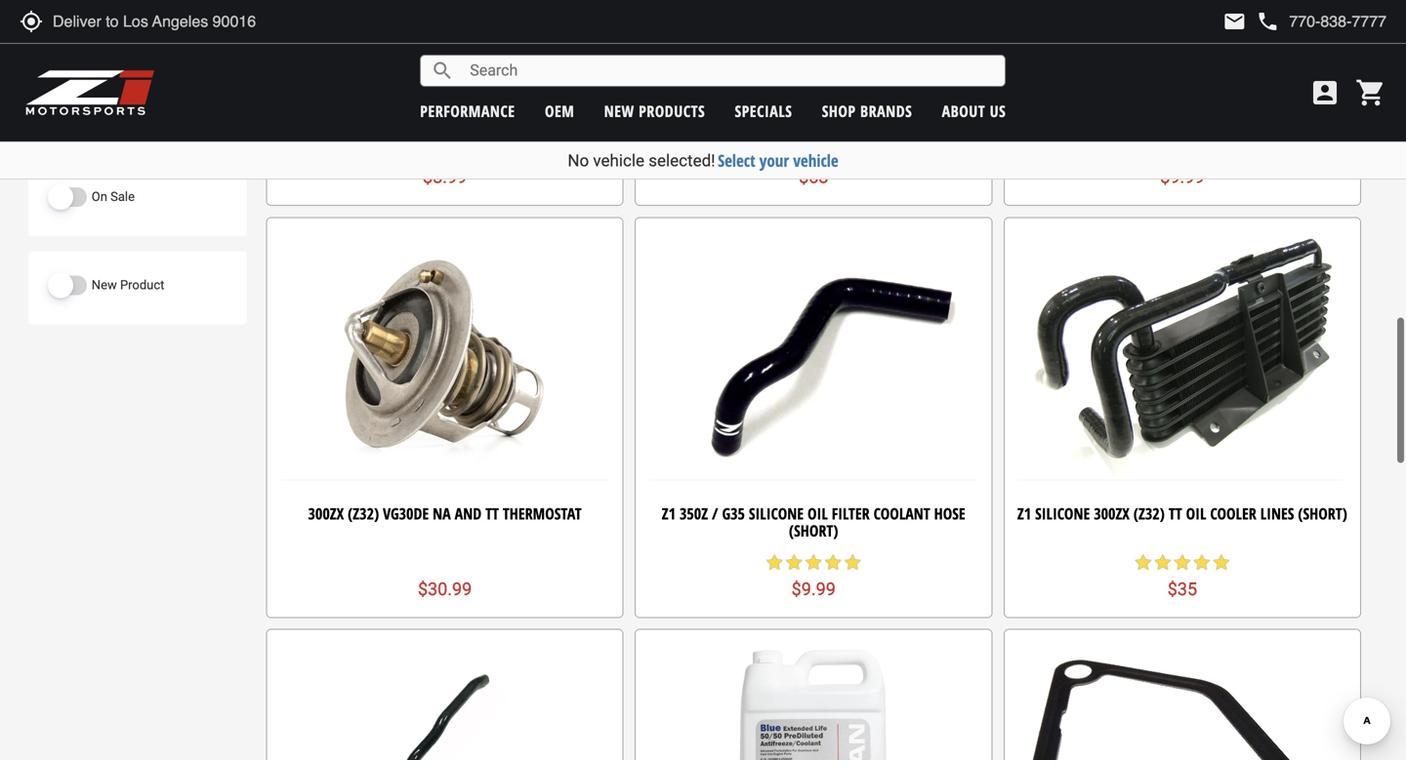 Task type: vqa. For each thing, say whether or not it's contained in the screenshot.
sale
yes



Task type: locate. For each thing, give the bounding box(es) containing it.
1 vertical spatial /
[[712, 503, 718, 524]]

hose inside z1 350z / g35 silicone oil filter coolant hose (formed)
[[1303, 91, 1335, 112]]

1 horizontal spatial coolant
[[1243, 91, 1300, 112]]

$500
[[110, 13, 138, 27], [64, 39, 92, 54]]

0 vertical spatial $1000
[[110, 39, 145, 54]]

1 horizontal spatial g35
[[1091, 91, 1114, 112]]

above
[[113, 66, 149, 80]]

z1 inside "z1 350z / g35 silicone oil filter coolant hose (short)"
[[662, 503, 676, 524]]

to for $100
[[95, 13, 106, 27]]

0 vertical spatial g35
[[1091, 91, 1114, 112]]

silicone
[[669, 91, 724, 112], [1118, 91, 1173, 112], [749, 503, 804, 524], [1036, 503, 1090, 524]]

performance
[[420, 101, 515, 122]]

350z
[[1049, 91, 1077, 112], [680, 503, 708, 524]]

1 horizontal spatial $1000
[[110, 39, 145, 54]]

tt
[[803, 91, 816, 112], [486, 503, 499, 524], [1169, 503, 1183, 524]]

0 vertical spatial lines
[[895, 91, 928, 112]]

$1000 up above
[[110, 39, 145, 54]]

(short) inside "z1 350z / g35 silicone oil filter coolant hose (short)"
[[789, 521, 839, 542]]

performance link
[[420, 101, 515, 122]]

$500 down $100
[[64, 39, 92, 54]]

0 vertical spatial to
[[95, 13, 106, 27]]

vehicle right no on the left of page
[[593, 151, 645, 170]]

$9.99
[[1161, 167, 1205, 188], [792, 580, 836, 600]]

filter inside z1 350z / g35 silicone oil filter coolant hose (formed)
[[1201, 91, 1239, 112]]

0 vertical spatial hose
[[1303, 91, 1335, 112]]

$100 to $500
[[60, 13, 138, 27]]

vehicle inside 'no vehicle selected! select your vehicle'
[[593, 151, 645, 170]]

0 vertical spatial /
[[1081, 91, 1087, 112]]

shopping_cart
[[1356, 77, 1387, 108]]

0 horizontal spatial tt
[[486, 503, 499, 524]]

star star star star star $9.99 down "z1 350z / g35 silicone oil filter coolant hose (short)"
[[765, 553, 863, 600]]

0 horizontal spatial 350z
[[680, 503, 708, 524]]

(formed)
[[1152, 108, 1214, 129]]

$9.99 for (formed)
[[1161, 167, 1205, 188]]

products
[[639, 101, 705, 122]]

/
[[1081, 91, 1087, 112], [712, 503, 718, 524]]

$1000 left the &
[[64, 66, 99, 80]]

coolant inside z1 350z / g35 silicone oil filter coolant hose (formed)
[[1243, 91, 1300, 112]]

new
[[604, 101, 635, 122]]

star star star star star $9.99
[[1134, 141, 1232, 188], [765, 553, 863, 600]]

1 vertical spatial hose
[[935, 503, 966, 524]]

about us
[[942, 101, 1006, 122]]

2 horizontal spatial tt
[[1169, 503, 1183, 524]]

1 horizontal spatial filter
[[1201, 91, 1239, 112]]

0 vertical spatial star star star star star $9.99
[[1134, 141, 1232, 188]]

$9.99 down "z1 350z / g35 silicone oil filter coolant hose (short)"
[[792, 580, 836, 600]]

oil inside z1 350z / g35 silicone oil filter coolant hose (formed)
[[1177, 91, 1197, 112]]

1 horizontal spatial tt
[[803, 91, 816, 112]]

1 horizontal spatial cooler
[[1211, 503, 1257, 524]]

350z inside "z1 350z / g35 silicone oil filter coolant hose (short)"
[[680, 503, 708, 524]]

selected!
[[649, 151, 716, 170]]

1 vertical spatial 350z
[[680, 503, 708, 524]]

vehicle
[[794, 149, 839, 172], [593, 151, 645, 170]]

filter inside "z1 350z / g35 silicone oil filter coolant hose (short)"
[[832, 503, 870, 524]]

$500 up $500 to $1000
[[110, 13, 138, 27]]

oil inside "z1 350z / g35 silicone oil filter coolant hose (short)"
[[808, 503, 828, 524]]

$1000
[[110, 39, 145, 54], [64, 66, 99, 80]]

1 vertical spatial $1000
[[64, 66, 99, 80]]

star star star star star $8.99
[[396, 141, 494, 188]]

0 horizontal spatial coolant
[[874, 503, 931, 524]]

filter
[[1201, 91, 1239, 112], [832, 503, 870, 524]]

z1 silicone 300zx (z32) tt oil cooler lines (short)
[[1018, 503, 1348, 524]]

1 horizontal spatial star star star star star $9.99
[[1134, 141, 1232, 188]]

oil for z1 350z / g35 silicone oil filter coolant hose (formed)
[[1177, 91, 1197, 112]]

1 vertical spatial $9.99
[[792, 580, 836, 600]]

shop
[[822, 101, 856, 122]]

tt right and
[[486, 503, 499, 524]]

to for $500
[[95, 39, 106, 54]]

product
[[120, 278, 164, 293]]

2 to from the top
[[95, 39, 106, 54]]

to right $100
[[95, 13, 106, 27]]

about us link
[[942, 101, 1006, 122]]

vg30de
[[383, 503, 429, 524]]

new products link
[[604, 101, 705, 122]]

$8.99
[[423, 167, 467, 188]]

tt for z1 silicone 300zx (z32) tt oil cooler lines (long)
[[803, 91, 816, 112]]

1 vertical spatial to
[[95, 39, 106, 54]]

0 horizontal spatial $9.99
[[792, 580, 836, 600]]

z1 motorsports logo image
[[24, 68, 156, 117]]

$500 to $1000
[[60, 39, 145, 54]]

hose
[[1303, 91, 1335, 112], [935, 503, 966, 524]]

tt left shop
[[803, 91, 816, 112]]

1 horizontal spatial $500
[[110, 13, 138, 27]]

1 horizontal spatial /
[[1081, 91, 1087, 112]]

350z inside z1 350z / g35 silicone oil filter coolant hose (formed)
[[1049, 91, 1077, 112]]

g35
[[1091, 91, 1114, 112], [722, 503, 745, 524]]

specials link
[[735, 101, 793, 122]]

cooler for (short)
[[1211, 503, 1257, 524]]

1 vertical spatial coolant
[[874, 503, 931, 524]]

vehicle right your
[[794, 149, 839, 172]]

coolant for (formed)
[[1243, 91, 1300, 112]]

Search search field
[[454, 56, 1005, 86]]

star
[[396, 141, 416, 160], [416, 141, 435, 160], [435, 141, 455, 160], [455, 141, 474, 160], [474, 141, 494, 160], [765, 141, 785, 160], [785, 141, 804, 160], [804, 141, 824, 160], [824, 141, 843, 160], [843, 141, 863, 160], [1134, 141, 1154, 160], [1154, 141, 1173, 160], [1173, 141, 1193, 160], [1193, 141, 1212, 160], [1212, 141, 1232, 160], [765, 553, 785, 573], [785, 553, 804, 573], [804, 553, 824, 573], [824, 553, 843, 573], [843, 553, 863, 573], [1134, 553, 1154, 573], [1154, 553, 1173, 573], [1173, 553, 1193, 573], [1193, 553, 1212, 573], [1212, 553, 1232, 573]]

0 horizontal spatial star star star star star $9.99
[[765, 553, 863, 600]]

0 horizontal spatial /
[[712, 503, 718, 524]]

0 horizontal spatial hose
[[935, 503, 966, 524]]

None radio
[[48, 38, 60, 51]]

z1 for z1 350z / g35 silicone oil filter coolant hose (formed)
[[1031, 91, 1045, 112]]

0 vertical spatial filter
[[1201, 91, 1239, 112]]

hose inside "z1 350z / g35 silicone oil filter coolant hose (short)"
[[935, 503, 966, 524]]

hose for z1 350z / g35 silicone oil filter coolant hose (formed)
[[1303, 91, 1335, 112]]

phone link
[[1257, 10, 1387, 33]]

phone
[[1257, 10, 1280, 33]]

$9.99 down "(formed)"
[[1161, 167, 1205, 188]]

filter for (formed)
[[1201, 91, 1239, 112]]

(short)
[[1299, 503, 1348, 524], [789, 521, 839, 542]]

&
[[102, 66, 110, 80]]

(long)
[[932, 91, 976, 112]]

0 horizontal spatial g35
[[722, 503, 745, 524]]

lines
[[895, 91, 928, 112], [1261, 503, 1295, 524]]

1 to from the top
[[95, 13, 106, 27]]

z1
[[652, 91, 665, 112], [1031, 91, 1045, 112], [662, 503, 676, 524], [1018, 503, 1032, 524]]

0 vertical spatial $500
[[110, 13, 138, 27]]

0 vertical spatial cooler
[[844, 91, 891, 112]]

1 vertical spatial star star star star star $9.99
[[765, 553, 863, 600]]

(z32)
[[339, 91, 370, 112], [768, 91, 799, 112], [348, 503, 379, 524], [1134, 503, 1165, 524]]

mount
[[485, 91, 532, 112]]

0 horizontal spatial cooler
[[844, 91, 891, 112]]

tt up star star star star star $35
[[1169, 503, 1183, 524]]

g35 inside z1 350z / g35 silicone oil filter coolant hose (formed)
[[1091, 91, 1114, 112]]

1 vertical spatial g35
[[722, 503, 745, 524]]

0 horizontal spatial lines
[[895, 91, 928, 112]]

/ inside z1 350z / g35 silicone oil filter coolant hose (formed)
[[1081, 91, 1087, 112]]

coolant
[[1243, 91, 1300, 112], [874, 503, 931, 524]]

1 vertical spatial $500
[[64, 39, 92, 54]]

z1 inside z1 350z / g35 silicone oil filter coolant hose (formed)
[[1031, 91, 1045, 112]]

None radio
[[48, 12, 60, 24], [48, 65, 60, 77], [48, 12, 60, 24], [48, 65, 60, 77]]

filter for (short)
[[832, 503, 870, 524]]

z1 for z1 silicone 300zx (z32) tt oil cooler lines (long)
[[652, 91, 665, 112]]

specials
[[735, 101, 793, 122]]

/ inside "z1 350z / g35 silicone oil filter coolant hose (short)"
[[712, 503, 718, 524]]

0 horizontal spatial filter
[[832, 503, 870, 524]]

300zx
[[299, 91, 335, 112], [728, 91, 764, 112], [308, 503, 344, 524], [1094, 503, 1130, 524]]

oil
[[820, 91, 841, 112], [1177, 91, 1197, 112], [808, 503, 828, 524], [1187, 503, 1207, 524]]

0 horizontal spatial vehicle
[[593, 151, 645, 170]]

coolant inside "z1 350z / g35 silicone oil filter coolant hose (short)"
[[874, 503, 931, 524]]

0 vertical spatial $9.99
[[1161, 167, 1205, 188]]

1 vertical spatial cooler
[[1211, 503, 1257, 524]]

silicone inside "z1 350z / g35 silicone oil filter coolant hose (short)"
[[749, 503, 804, 524]]

to
[[95, 13, 106, 27], [95, 39, 106, 54]]

0 horizontal spatial $500
[[64, 39, 92, 54]]

1 horizontal spatial hose
[[1303, 91, 1335, 112]]

1 horizontal spatial 350z
[[1049, 91, 1077, 112]]

star star star star star $9.99 down "(formed)"
[[1134, 141, 1232, 188]]

0 vertical spatial coolant
[[1243, 91, 1300, 112]]

1 horizontal spatial vehicle
[[794, 149, 839, 172]]

0 horizontal spatial (short)
[[789, 521, 839, 542]]

coolant for (short)
[[874, 503, 931, 524]]

to down $100 to $500
[[95, 39, 106, 54]]

cooler
[[844, 91, 891, 112], [1211, 503, 1257, 524]]

g35 inside "z1 350z / g35 silicone oil filter coolant hose (short)"
[[722, 503, 745, 524]]

1 vertical spatial lines
[[1261, 503, 1295, 524]]

thermostat
[[503, 503, 582, 524]]

1 horizontal spatial $9.99
[[1161, 167, 1205, 188]]

1 vertical spatial filter
[[832, 503, 870, 524]]

z1 for z1 350z / g35 silicone oil filter coolant hose (short)
[[662, 503, 676, 524]]

1 horizontal spatial lines
[[1261, 503, 1295, 524]]

0 vertical spatial 350z
[[1049, 91, 1077, 112]]

/ for z1 350z / g35 silicone oil filter coolant hose (formed)
[[1081, 91, 1087, 112]]



Task type: describe. For each thing, give the bounding box(es) containing it.
350z for z1 350z / g35 silicone oil filter coolant hose (short)
[[680, 503, 708, 524]]

mail
[[1223, 10, 1247, 33]]

new product
[[92, 278, 164, 293]]

300zx (z32) vg30de na and tt thermostat
[[308, 503, 582, 524]]

$100
[[64, 13, 92, 27]]

lower
[[374, 91, 416, 112]]

oil for z1 silicone 300zx (z32) tt oil cooler lines (long)
[[820, 91, 841, 112]]

star star star star star $58
[[765, 141, 863, 188]]

(z32) up star star star star star $35
[[1134, 503, 1165, 524]]

and
[[455, 503, 482, 524]]

your
[[760, 149, 789, 172]]

z1 for z1 silicone 300zx (z32) tt oil cooler lines (short)
[[1018, 503, 1032, 524]]

select your vehicle link
[[718, 149, 839, 172]]

radiator
[[420, 91, 481, 112]]

shop brands
[[822, 101, 913, 122]]

oem
[[545, 101, 575, 122]]

my_location
[[20, 10, 43, 33]]

350z for z1 350z / g35 silicone oil filter coolant hose (formed)
[[1049, 91, 1077, 112]]

na
[[433, 503, 451, 524]]

g35 for (formed)
[[1091, 91, 1114, 112]]

mail phone
[[1223, 10, 1280, 33]]

new
[[92, 278, 117, 293]]

min number field
[[48, 97, 120, 128]]

$58
[[799, 167, 829, 188]]

oil for z1 silicone 300zx (z32) tt oil cooler lines (short)
[[1187, 503, 1207, 524]]

no vehicle selected! select your vehicle
[[568, 149, 839, 172]]

shopping_cart link
[[1351, 77, 1387, 108]]

lines for (short)
[[1261, 503, 1295, 524]]

hose for z1 350z / g35 silicone oil filter coolant hose (short)
[[935, 503, 966, 524]]

cooler for (long)
[[844, 91, 891, 112]]

lines for (long)
[[895, 91, 928, 112]]

silicone inside z1 350z / g35 silicone oil filter coolant hose (formed)
[[1118, 91, 1173, 112]]

tt for z1 silicone 300zx (z32) tt oil cooler lines (short)
[[1169, 503, 1183, 524]]

300zx (z32) lower radiator mount bushing
[[299, 91, 591, 112]]

sale
[[111, 190, 135, 204]]

$30.99
[[418, 580, 472, 600]]

account_box link
[[1305, 77, 1346, 108]]

on sale
[[92, 190, 135, 204]]

bushing
[[536, 91, 591, 112]]

mail link
[[1223, 10, 1247, 33]]

star star star star star $9.99 for (formed)
[[1134, 141, 1232, 188]]

star star star star star $35
[[1134, 553, 1232, 600]]

no
[[568, 151, 589, 170]]

1 horizontal spatial (short)
[[1299, 503, 1348, 524]]

us
[[990, 101, 1006, 122]]

select
[[718, 149, 756, 172]]

star star star star star $9.99 for (short)
[[765, 553, 863, 600]]

z1 silicone 300zx (z32) tt oil cooler lines (long)
[[652, 91, 976, 112]]

z1 350z / g35 silicone oil filter coolant hose (formed)
[[1031, 91, 1335, 129]]

about
[[942, 101, 986, 122]]

g35 for (short)
[[722, 503, 745, 524]]

(z32) left shop
[[768, 91, 799, 112]]

brands
[[861, 101, 913, 122]]

account_box
[[1310, 77, 1341, 108]]

$1000 & above
[[60, 66, 149, 80]]

new products
[[604, 101, 705, 122]]

shop brands link
[[822, 101, 913, 122]]

oil for z1 350z / g35 silicone oil filter coolant hose (short)
[[808, 503, 828, 524]]

oem link
[[545, 101, 575, 122]]

$35
[[1168, 580, 1198, 600]]

on
[[92, 190, 107, 204]]

$9.99 for (short)
[[792, 580, 836, 600]]

max number field
[[122, 97, 193, 128]]

search
[[431, 59, 454, 83]]

(z32) left vg30de at the left bottom
[[348, 503, 379, 524]]

0 horizontal spatial $1000
[[64, 66, 99, 80]]

(z32) left "lower"
[[339, 91, 370, 112]]

z1 350z / g35 silicone oil filter coolant hose (short)
[[662, 503, 966, 542]]

/ for z1 350z / g35 silicone oil filter coolant hose (short)
[[712, 503, 718, 524]]



